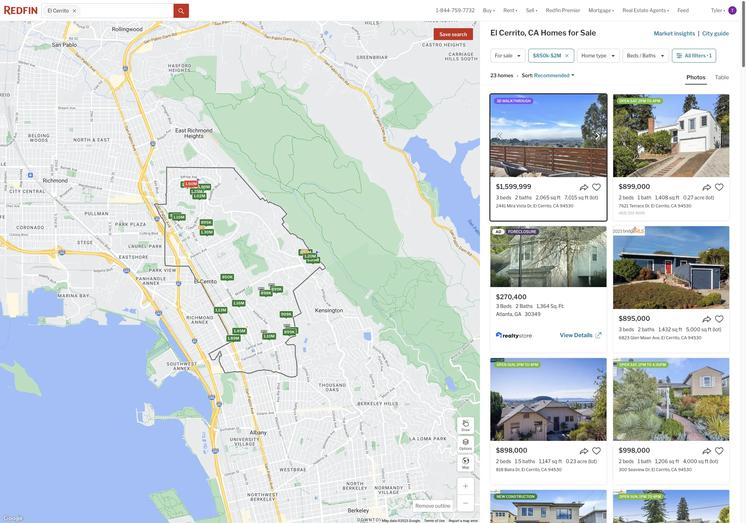 Task type: vqa. For each thing, say whether or not it's contained in the screenshot.
slide 4 dot image
no



Task type: describe. For each thing, give the bounding box(es) containing it.
7,015 sq ft (lot)
[[565, 195, 599, 200]]

report a map error link
[[449, 519, 478, 523]]

cerrito, inside 7621 terrace dr, el cerrito, ca 94530 (415) 323-9000
[[656, 203, 670, 209]]

• for 23 homes •
[[517, 73, 519, 79]]

ft for 1,147 sq ft
[[559, 458, 562, 464]]

save search button
[[434, 28, 473, 40]]

submit search image
[[179, 8, 184, 14]]

2 for $899,000
[[619, 195, 622, 200]]

$1,599,999
[[496, 183, 532, 190]]

(lot) right 0.27
[[706, 195, 715, 200]]

1.13m
[[216, 308, 226, 312]]

cerrito, down 2,065
[[538, 203, 552, 209]]

open sun, 1pm to 4pm for photo of 818 balra dr, el cerrito, ca 94530
[[497, 363, 539, 367]]

dr, for 7621 terrace dr, el cerrito, ca 94530 (415) 323-9000
[[645, 203, 651, 209]]

sell ▾ button
[[522, 0, 542, 21]]

ave,
[[653, 335, 661, 340]]

$2m
[[551, 53, 562, 59]]

ft for 2,065 sq ft
[[557, 195, 561, 200]]

ca left the homes
[[528, 28, 539, 37]]

0 vertical spatial 1.10m
[[174, 215, 185, 220]]

open for $899,000
[[620, 99, 630, 103]]

sell
[[526, 7, 535, 13]]

photo of 818 balra dr, el cerrito, ca 94530 image
[[491, 358, 607, 441]]

cerrito, down rent ▾ button
[[499, 28, 527, 37]]

new
[[497, 495, 506, 499]]

1pm for photo of 818 balra dr, el cerrito, ca 94530
[[517, 363, 524, 367]]

redfin
[[546, 7, 561, 13]]

ft for 1,206 sq ft
[[676, 458, 680, 464]]

photos button
[[686, 74, 714, 85]]

1 bath for $998,000
[[638, 458, 652, 464]]

remove
[[416, 503, 434, 509]]

5,000
[[686, 326, 701, 332]]

mortgage ▾ button
[[589, 0, 615, 21]]

insights
[[675, 30, 696, 37]]

1.05m
[[308, 258, 319, 263]]

2,065 sq ft
[[536, 195, 561, 200]]

ft for 1,432 sq ft
[[679, 326, 683, 332]]

favorite button checkbox for $899,000
[[715, 183, 724, 192]]

el down 2,065
[[534, 203, 537, 209]]

1,432
[[659, 326, 671, 332]]

for
[[495, 53, 503, 59]]

construction
[[506, 495, 535, 499]]

draw button
[[457, 417, 475, 434]]

beds
[[627, 53, 639, 59]]

2 beds for $898,000
[[496, 458, 511, 464]]

mortgage ▾ button
[[585, 0, 619, 21]]

:
[[532, 73, 534, 78]]

mawr
[[641, 335, 652, 340]]

user photo image
[[729, 6, 737, 15]]

baths for $895,000
[[642, 326, 655, 332]]

el cerrito, ca homes for sale
[[491, 28, 596, 37]]

sort
[[522, 73, 532, 78]]

2 beds for $998,000
[[619, 458, 634, 464]]

bath for $899,000
[[641, 195, 652, 200]]

baths
[[643, 53, 656, 59]]

open for $898,000
[[497, 363, 507, 367]]

seaview
[[628, 467, 645, 472]]

sq for 4,000
[[699, 458, 704, 464]]

save
[[440, 31, 451, 37]]

2441 mira vista dr, el cerrito, ca 94530
[[496, 203, 574, 209]]

$850k-$2m
[[533, 53, 562, 59]]

2 up vista in the top right of the page
[[515, 195, 518, 200]]

94530 down the 5,000
[[688, 335, 702, 340]]

rent ▾ button
[[500, 0, 522, 21]]

1.45m
[[234, 328, 246, 333]]

real estate agents ▾ button
[[619, 0, 674, 21]]

5 ▾ from the left
[[667, 7, 670, 13]]

for sale
[[495, 53, 513, 59]]

1 vertical spatial 1.10m
[[264, 334, 275, 339]]

home type
[[582, 53, 607, 59]]

▾ for sell ▾
[[536, 7, 538, 13]]

acre for $898,000
[[578, 458, 588, 464]]

23 homes •
[[491, 73, 519, 79]]

el right ave,
[[662, 335, 665, 340]]

map region
[[0, 0, 517, 523]]

favorite button image for $898,000
[[592, 447, 601, 456]]

baths for $1,599,999
[[519, 195, 532, 200]]

walkthrough
[[503, 99, 531, 103]]

3d walkthrough
[[497, 99, 531, 103]]

2 vertical spatial 4pm
[[653, 495, 661, 499]]

2 for $898,000
[[496, 458, 499, 464]]

map for map
[[462, 465, 470, 469]]

1.5 baths
[[515, 458, 536, 464]]

mortgage ▾
[[589, 7, 615, 13]]

vista
[[517, 203, 527, 209]]

options button
[[457, 436, 475, 453]]

3 beds for $895,000
[[619, 326, 634, 332]]

sale
[[504, 53, 513, 59]]

el right seaview
[[652, 467, 655, 472]]

photo of 7621 terrace dr, el cerrito, ca 94530 image
[[614, 94, 730, 177]]

report
[[449, 519, 459, 523]]

1 vertical spatial 899k
[[284, 330, 295, 334]]

cerrito
[[53, 8, 69, 14]]

photo of 300 seaview dr, el cerrito, ca 94530 image
[[614, 358, 730, 441]]

favorite button checkbox for $998,000
[[715, 447, 724, 456]]

google
[[409, 519, 420, 523]]

sq for 1,432
[[672, 326, 678, 332]]

0 horizontal spatial 998k
[[170, 213, 180, 218]]

to for $898,000
[[525, 363, 530, 367]]

beds for $899,000
[[623, 195, 634, 200]]

1pm for photo of 7200 central ave, el cerrito, ca 94530
[[640, 495, 647, 499]]

homes
[[498, 73, 514, 78]]

a
[[460, 519, 462, 523]]

cerrito, down 1,432 sq ft
[[666, 335, 681, 340]]

94530 for 300 seaview dr, el cerrito, ca 94530
[[678, 467, 692, 472]]

1.02m
[[194, 194, 205, 198]]

glen
[[631, 335, 640, 340]]

$850k-
[[533, 53, 551, 59]]

ad region
[[491, 226, 607, 353]]

7,015
[[565, 195, 578, 200]]

baths for $898,000
[[523, 458, 536, 464]]

dr, for 300 seaview dr, el cerrito, ca 94530
[[646, 467, 651, 472]]

1 for $899,000
[[638, 195, 640, 200]]

sort :
[[522, 73, 534, 78]]

dr, for 818 balra dr, el cerrito, ca 94530
[[516, 467, 521, 472]]

google image
[[2, 514, 25, 523]]

ca down 1,206 sq ft
[[672, 467, 678, 472]]

323-
[[628, 211, 636, 215]]

to for $899,000
[[647, 99, 652, 103]]

favorite button image for $899,000
[[715, 183, 724, 192]]

open sat, 2pm to 4pm
[[620, 99, 661, 103]]

300 seaview dr, el cerrito, ca 94530
[[619, 467, 692, 472]]

next button image
[[594, 133, 601, 139]]

sq for 5,000
[[702, 326, 707, 332]]

1,408
[[656, 195, 669, 200]]

market
[[654, 30, 673, 37]]

real
[[623, 7, 633, 13]]

map button
[[457, 455, 475, 472]]

feed
[[678, 7, 689, 13]]

favorite button checkbox for $1,599,999
[[592, 183, 601, 192]]

1 inside all filters • 1 button
[[710, 53, 712, 59]]

photo of 6823 glen mawr ave, el cerrito, ca 94530 image
[[614, 226, 730, 309]]

sq for 1,206
[[669, 458, 675, 464]]

map data ©2023 google
[[382, 519, 420, 523]]

3d
[[497, 99, 502, 103]]

el inside 7621 terrace dr, el cerrito, ca 94530 (415) 323-9000
[[652, 203, 655, 209]]

0.27 acre (lot)
[[684, 195, 715, 200]]

all filters • 1 button
[[672, 49, 717, 63]]

beds for $998,000
[[623, 458, 634, 464]]

1.16m
[[234, 301, 244, 306]]

terrace
[[630, 203, 645, 209]]

5,000 sq ft (lot)
[[686, 326, 722, 332]]

table
[[715, 74, 729, 81]]

3 for $1,599,999
[[496, 195, 499, 200]]

1 vertical spatial 998k
[[287, 328, 297, 333]]

recommended
[[535, 73, 570, 78]]

photo of 7200 central ave, el cerrito, ca 94530 image
[[614, 490, 730, 523]]

sun, for photo of 7200 central ave, el cerrito, ca 94530
[[631, 495, 639, 499]]

1-
[[436, 7, 440, 13]]

▾ for rent ▾
[[516, 7, 518, 13]]

sale
[[581, 28, 596, 37]]

0.27
[[684, 195, 694, 200]]



Task type: locate. For each thing, give the bounding box(es) containing it.
2 baths for $895,000
[[638, 326, 655, 332]]

recommended button
[[534, 72, 575, 79]]

$895,000
[[619, 315, 650, 322]]

1 horizontal spatial open sun, 1pm to 4pm
[[620, 495, 661, 499]]

899k
[[271, 287, 282, 292], [284, 330, 295, 334]]

(lot) right 7,015
[[590, 195, 599, 200]]

3 up 2441
[[496, 195, 499, 200]]

all filters • 1
[[685, 53, 712, 59]]

0 vertical spatial 1pm
[[517, 363, 524, 367]]

homes
[[541, 28, 567, 37]]

favorite button image for $895,000
[[715, 315, 724, 324]]

bath up 300 seaview dr, el cerrito, ca 94530
[[641, 458, 652, 464]]

1 vertical spatial open sun, 1pm to 4pm
[[620, 495, 661, 499]]

2 beds up 7621
[[619, 195, 634, 200]]

ca
[[528, 28, 539, 37], [553, 203, 559, 209], [671, 203, 677, 209], [682, 335, 687, 340], [542, 467, 547, 472], [672, 467, 678, 472]]

cerrito, down 1,408
[[656, 203, 670, 209]]

to for $998,000
[[647, 363, 652, 367]]

94530 inside 7621 terrace dr, el cerrito, ca 94530 (415) 323-9000
[[678, 203, 692, 209]]

1 bath up seaview
[[638, 458, 652, 464]]

1 horizontal spatial 998k
[[287, 328, 297, 333]]

2 1 bath from the top
[[638, 458, 652, 464]]

▾ right agents
[[667, 7, 670, 13]]

ft for 1,408 sq ft
[[676, 195, 680, 200]]

▾ for buy ▾
[[493, 7, 495, 13]]

0 horizontal spatial open sun, 1pm to 4pm
[[497, 363, 539, 367]]

market insights link
[[654, 23, 696, 38]]

ft left 7,015
[[557, 195, 561, 200]]

1pm
[[517, 363, 524, 367], [640, 495, 647, 499]]

2 up the glen
[[638, 326, 641, 332]]

open sun, 1pm to 4pm for photo of 7200 central ave, el cerrito, ca 94530
[[620, 495, 661, 499]]

home type button
[[577, 49, 620, 63]]

0 vertical spatial 2 baths
[[515, 195, 532, 200]]

1 bath for $899,000
[[638, 195, 652, 200]]

• inside 23 homes •
[[517, 73, 519, 79]]

2 for $998,000
[[619, 458, 622, 464]]

1 vertical spatial 4pm
[[530, 363, 539, 367]]

3 beds up 6823
[[619, 326, 634, 332]]

all
[[685, 53, 691, 59]]

redfin premier
[[546, 7, 581, 13]]

7732
[[463, 7, 475, 13]]

3
[[496, 195, 499, 200], [619, 326, 622, 332]]

/
[[640, 53, 642, 59]]

None search field
[[80, 4, 174, 18]]

2 beds for $899,000
[[619, 195, 634, 200]]

2 favorite button image from the top
[[715, 315, 724, 324]]

1 horizontal spatial 3 beds
[[619, 326, 634, 332]]

favorite button image up 7,015 sq ft (lot)
[[592, 183, 601, 192]]

1 vertical spatial bath
[[641, 458, 652, 464]]

0 vertical spatial 2pm
[[639, 99, 646, 103]]

1 1 bath from the top
[[638, 195, 652, 200]]

sq right 2,065
[[551, 195, 556, 200]]

rent ▾
[[504, 7, 518, 13]]

3 ▾ from the left
[[536, 7, 538, 13]]

ca down 1,408 sq ft
[[671, 203, 677, 209]]

0 vertical spatial 998k
[[170, 213, 180, 218]]

2 beds up 300
[[619, 458, 634, 464]]

new construction
[[497, 495, 535, 499]]

(lot) for $895,000
[[713, 326, 722, 332]]

(lot) right 0.23
[[589, 458, 597, 464]]

1.90m
[[198, 185, 210, 189]]

acre right 0.27
[[695, 195, 705, 200]]

4,000 sq ft (lot)
[[683, 458, 719, 464]]

ca inside 7621 terrace dr, el cerrito, ca 94530 (415) 323-9000
[[671, 203, 677, 209]]

94530 down 4,000
[[678, 467, 692, 472]]

sq for 1,147
[[552, 458, 558, 464]]

ft left 0.23
[[559, 458, 562, 464]]

• right the filters
[[707, 53, 709, 59]]

1 vertical spatial map
[[382, 519, 389, 523]]

$898,000
[[496, 447, 528, 454]]

4pm for $898,000
[[530, 363, 539, 367]]

1 horizontal spatial 1pm
[[640, 495, 647, 499]]

dr, right terrace
[[645, 203, 651, 209]]

1 bath
[[638, 195, 652, 200], [638, 458, 652, 464]]

1 for $998,000
[[638, 458, 640, 464]]

real estate agents ▾
[[623, 7, 670, 13]]

0 horizontal spatial acre
[[578, 458, 588, 464]]

▾ right tyler
[[724, 7, 726, 13]]

ca down 2,065 sq ft
[[553, 203, 559, 209]]

0 horizontal spatial •
[[517, 73, 519, 79]]

buy ▾ button
[[483, 0, 495, 21]]

el cerrito
[[48, 8, 69, 14]]

previous button image
[[496, 133, 503, 139]]

baths
[[519, 195, 532, 200], [642, 326, 655, 332], [523, 458, 536, 464]]

899k up 999k
[[271, 287, 282, 292]]

dr, right seaview
[[646, 467, 651, 472]]

filters
[[692, 53, 706, 59]]

ft left 4,000
[[676, 458, 680, 464]]

94530 down 0.27
[[678, 203, 692, 209]]

bath for $998,000
[[641, 458, 652, 464]]

tyler ▾
[[711, 7, 726, 13]]

sq for 2,065
[[551, 195, 556, 200]]

1 vertical spatial 1 bath
[[638, 458, 652, 464]]

options
[[460, 446, 472, 451]]

buy ▾
[[483, 7, 495, 13]]

ft right 7,015
[[585, 195, 589, 200]]

$998,000
[[619, 447, 651, 454]]

favorite button image for $998,000
[[715, 447, 724, 456]]

1 vertical spatial acre
[[578, 458, 588, 464]]

beds up 7621
[[623, 195, 634, 200]]

1 bath up terrace
[[638, 195, 652, 200]]

1 horizontal spatial favorite button checkbox
[[715, 447, 724, 456]]

favorite button image up 4,000 sq ft (lot)
[[715, 447, 724, 456]]

1 right the filters
[[710, 53, 712, 59]]

1 ▾ from the left
[[493, 7, 495, 13]]

1 horizontal spatial 899k
[[284, 330, 295, 334]]

el down the 1.5 baths
[[522, 467, 525, 472]]

3 beds
[[496, 195, 512, 200], [619, 326, 634, 332]]

©2023
[[398, 519, 408, 523]]

ft for 4,000 sq ft (lot)
[[705, 458, 709, 464]]

1 bath from the top
[[641, 195, 652, 200]]

0 vertical spatial baths
[[519, 195, 532, 200]]

el left cerrito
[[48, 8, 52, 14]]

sq for 1,408
[[670, 195, 675, 200]]

▾ right the rent
[[516, 7, 518, 13]]

sq right 1,408
[[670, 195, 675, 200]]

open for $998,000
[[620, 363, 630, 367]]

1 vertical spatial sun,
[[631, 495, 639, 499]]

1,206 sq ft
[[656, 458, 680, 464]]

6 ▾ from the left
[[724, 7, 726, 13]]

beds for $895,000
[[623, 326, 634, 332]]

1 up terrace
[[638, 195, 640, 200]]

2 baths up mawr
[[638, 326, 655, 332]]

1 horizontal spatial map
[[462, 465, 470, 469]]

ca down the 5,000
[[682, 335, 687, 340]]

2 baths for $1,599,999
[[515, 195, 532, 200]]

bath up terrace
[[641, 195, 652, 200]]

898k
[[261, 291, 272, 296]]

map left data
[[382, 519, 389, 523]]

el down buy ▾ dropdown button
[[491, 28, 498, 37]]

9000
[[636, 211, 645, 215]]

1 vertical spatial 2 baths
[[638, 326, 655, 332]]

favorite button image
[[592, 183, 601, 192], [592, 447, 601, 456], [715, 447, 724, 456]]

1 vertical spatial 1pm
[[640, 495, 647, 499]]

▾ right buy
[[493, 7, 495, 13]]

baths up mawr
[[642, 326, 655, 332]]

1 vertical spatial 3 beds
[[619, 326, 634, 332]]

open sun, 1pm to 4pm
[[497, 363, 539, 367], [620, 495, 661, 499]]

(lot) right 4,000
[[710, 458, 719, 464]]

sq right the 5,000
[[702, 326, 707, 332]]

for
[[568, 28, 579, 37]]

0 vertical spatial bath
[[641, 195, 652, 200]]

94530 for 818 balra dr, el cerrito, ca 94530
[[548, 467, 562, 472]]

899k down 999k
[[284, 330, 295, 334]]

1.30m
[[201, 230, 213, 234]]

(lot) right the 5,000
[[713, 326, 722, 332]]

ft for 5,000 sq ft (lot)
[[708, 326, 712, 332]]

0 horizontal spatial 3 beds
[[496, 195, 512, 200]]

1 sat, from the top
[[631, 99, 638, 103]]

acre right 0.23
[[578, 458, 588, 464]]

balra
[[505, 467, 515, 472]]

2 2pm from the top
[[639, 363, 646, 367]]

2 up 300
[[619, 458, 622, 464]]

0 vertical spatial 3 beds
[[496, 195, 512, 200]]

0 horizontal spatial 1.10m
[[174, 215, 185, 220]]

1.36m
[[300, 250, 311, 255]]

sq right 1,432
[[672, 326, 678, 332]]

0 vertical spatial acre
[[695, 195, 705, 200]]

0 vertical spatial open sun, 1pm to 4pm
[[497, 363, 539, 367]]

table button
[[714, 74, 731, 84]]

818 balra dr, el cerrito, ca 94530
[[496, 467, 562, 472]]

beds up 300
[[623, 458, 634, 464]]

2 bath from the top
[[641, 458, 652, 464]]

1 vertical spatial 1
[[638, 195, 640, 200]]

0 horizontal spatial 899k
[[271, 287, 282, 292]]

guide
[[715, 30, 729, 37]]

94530 for 7621 terrace dr, el cerrito, ca 94530 (415) 323-9000
[[678, 203, 692, 209]]

1 favorite button image from the top
[[715, 183, 724, 192]]

2 vertical spatial baths
[[523, 458, 536, 464]]

2 vertical spatial 1
[[638, 458, 640, 464]]

3 up 6823
[[619, 326, 622, 332]]

2 up 818
[[496, 458, 499, 464]]

• inside button
[[707, 53, 709, 59]]

sq right 7,015
[[579, 195, 584, 200]]

beds for $1,599,999
[[500, 195, 512, 200]]

agents
[[650, 7, 666, 13]]

dr, down 1.5
[[516, 467, 521, 472]]

94530 down 7,015
[[560, 203, 574, 209]]

0 vertical spatial 899k
[[271, 287, 282, 292]]

0 vertical spatial •
[[707, 53, 709, 59]]

1 horizontal spatial 2 baths
[[638, 326, 655, 332]]

premier
[[562, 7, 581, 13]]

favorite button checkbox up 4,000 sq ft (lot)
[[715, 447, 724, 456]]

ft for 7,015 sq ft (lot)
[[585, 195, 589, 200]]

baths up 818 balra dr, el cerrito, ca 94530
[[523, 458, 536, 464]]

baths up vista in the top right of the page
[[519, 195, 532, 200]]

favorite button image
[[715, 183, 724, 192], [715, 315, 724, 324]]

map for map data ©2023 google
[[382, 519, 389, 523]]

1 2pm from the top
[[639, 99, 646, 103]]

• left the sort
[[517, 73, 519, 79]]

real estate agents ▾ link
[[623, 0, 670, 21]]

ft left the 5,000
[[679, 326, 683, 332]]

beds up 2441
[[500, 195, 512, 200]]

1 vertical spatial favorite button image
[[715, 315, 724, 324]]

el right terrace
[[652, 203, 655, 209]]

0 horizontal spatial map
[[382, 519, 389, 523]]

beds for $898,000
[[500, 458, 511, 464]]

sat,
[[631, 99, 638, 103], [631, 363, 638, 367]]

94530 down 1,147 sq ft
[[548, 467, 562, 472]]

2 baths up vista in the top right of the page
[[515, 195, 532, 200]]

4:30pm
[[653, 363, 666, 367]]

sq right the 1,147 in the right bottom of the page
[[552, 458, 558, 464]]

1 horizontal spatial 3
[[619, 326, 622, 332]]

▾ right mortgage in the top of the page
[[612, 7, 615, 13]]

(lot) for $998,000
[[710, 458, 719, 464]]

map down options
[[462, 465, 470, 469]]

ft right 4,000
[[705, 458, 709, 464]]

favorite button checkbox
[[592, 447, 601, 456], [715, 447, 724, 456]]

1 horizontal spatial •
[[707, 53, 709, 59]]

300
[[619, 467, 628, 472]]

photo of 2441 mira vista dr, el cerrito, ca 94530 image
[[491, 94, 607, 177]]

2 ▾ from the left
[[516, 7, 518, 13]]

3 for $895,000
[[619, 326, 622, 332]]

• for all filters • 1
[[707, 53, 709, 59]]

ft right the 5,000
[[708, 326, 712, 332]]

4pm for $899,000
[[653, 99, 661, 103]]

1 horizontal spatial sun,
[[631, 495, 639, 499]]

0 vertical spatial 1
[[710, 53, 712, 59]]

0 vertical spatial sat,
[[631, 99, 638, 103]]

3 beds for $1,599,999
[[496, 195, 512, 200]]

favorite button checkbox for $898,000
[[592, 447, 601, 456]]

1 horizontal spatial 1.10m
[[264, 334, 275, 339]]

0 vertical spatial map
[[462, 465, 470, 469]]

for sale button
[[491, 49, 526, 63]]

beds up 6823
[[623, 326, 634, 332]]

sq right 4,000
[[699, 458, 704, 464]]

•
[[707, 53, 709, 59], [517, 73, 519, 79]]

0 vertical spatial 3
[[496, 195, 499, 200]]

1 vertical spatial •
[[517, 73, 519, 79]]

2pm for $998,000
[[639, 363, 646, 367]]

1,432 sq ft
[[659, 326, 683, 332]]

▾ right sell
[[536, 7, 538, 13]]

0 horizontal spatial 2 baths
[[515, 195, 532, 200]]

acre for $899,000
[[695, 195, 705, 200]]

0 vertical spatial favorite button image
[[715, 183, 724, 192]]

0 horizontal spatial favorite button checkbox
[[592, 447, 601, 456]]

1 favorite button checkbox from the left
[[592, 447, 601, 456]]

ca down the 1,147 in the right bottom of the page
[[542, 467, 547, 472]]

city
[[703, 30, 714, 37]]

895k
[[201, 220, 212, 225]]

2 sat, from the top
[[631, 363, 638, 367]]

remove outline
[[416, 503, 451, 509]]

favorite button image up 0.23 acre (lot)
[[592, 447, 601, 456]]

|
[[698, 30, 700, 37]]

2 up 7621
[[619, 195, 622, 200]]

6823
[[619, 335, 630, 340]]

4pm
[[653, 99, 661, 103], [530, 363, 539, 367], [653, 495, 661, 499]]

1.89m
[[228, 336, 239, 341]]

sat, for $998,000
[[631, 363, 638, 367]]

mortgage
[[589, 7, 611, 13]]

favorite button image for $1,599,999
[[592, 183, 601, 192]]

1 vertical spatial baths
[[642, 326, 655, 332]]

4 ▾ from the left
[[612, 7, 615, 13]]

sun, for photo of 818 balra dr, el cerrito, ca 94530
[[508, 363, 516, 367]]

photo of 2332 alva ave, el cerrito, ca 94530 image
[[491, 490, 607, 523]]

0 horizontal spatial 3
[[496, 195, 499, 200]]

sq right 1,206
[[669, 458, 675, 464]]

0 vertical spatial sun,
[[508, 363, 516, 367]]

(lot) for $1,599,999
[[590, 195, 599, 200]]

0.23 acre (lot)
[[566, 458, 597, 464]]

beds up balra
[[500, 458, 511, 464]]

favorite button checkbox
[[592, 183, 601, 192], [715, 183, 724, 192], [715, 315, 724, 324]]

(lot)
[[590, 195, 599, 200], [706, 195, 715, 200], [713, 326, 722, 332], [589, 458, 597, 464], [710, 458, 719, 464]]

mira
[[507, 203, 516, 209]]

2 beds up 818
[[496, 458, 511, 464]]

3 beds up 2441
[[496, 195, 512, 200]]

844-
[[440, 7, 452, 13]]

759-
[[452, 7, 463, 13]]

data
[[390, 519, 397, 523]]

remove $850k-$2m image
[[565, 54, 569, 58]]

sq for 7,015
[[579, 195, 584, 200]]

0 vertical spatial 4pm
[[653, 99, 661, 103]]

0 vertical spatial 1 bath
[[638, 195, 652, 200]]

dr, right vista in the top right of the page
[[528, 203, 533, 209]]

▾ for tyler ▾
[[724, 7, 726, 13]]

1 vertical spatial sat,
[[631, 363, 638, 367]]

1 horizontal spatial acre
[[695, 195, 705, 200]]

1 vertical spatial 2pm
[[639, 363, 646, 367]]

1,408 sq ft
[[656, 195, 680, 200]]

cerrito, down 1,206
[[656, 467, 671, 472]]

▾ for mortgage ▾
[[612, 7, 615, 13]]

1 up seaview
[[638, 458, 640, 464]]

1 vertical spatial 3
[[619, 326, 622, 332]]

redfin premier button
[[542, 0, 585, 21]]

ft left 0.27
[[676, 195, 680, 200]]

city guide link
[[703, 30, 731, 38]]

draw
[[462, 428, 470, 432]]

map
[[463, 519, 470, 523]]

dr, inside 7621 terrace dr, el cerrito, ca 94530 (415) 323-9000
[[645, 203, 651, 209]]

2 favorite button checkbox from the left
[[715, 447, 724, 456]]

map inside button
[[462, 465, 470, 469]]

favorite button checkbox for $895,000
[[715, 315, 724, 324]]

0 horizontal spatial sun,
[[508, 363, 516, 367]]

2pm for $899,000
[[639, 99, 646, 103]]

remove el cerrito image
[[72, 9, 77, 13]]

cerrito, down the 1.5 baths
[[526, 467, 541, 472]]

favorite button checkbox up 0.23 acre (lot)
[[592, 447, 601, 456]]

sat, for $899,000
[[631, 99, 638, 103]]

0 horizontal spatial 1pm
[[517, 363, 524, 367]]



